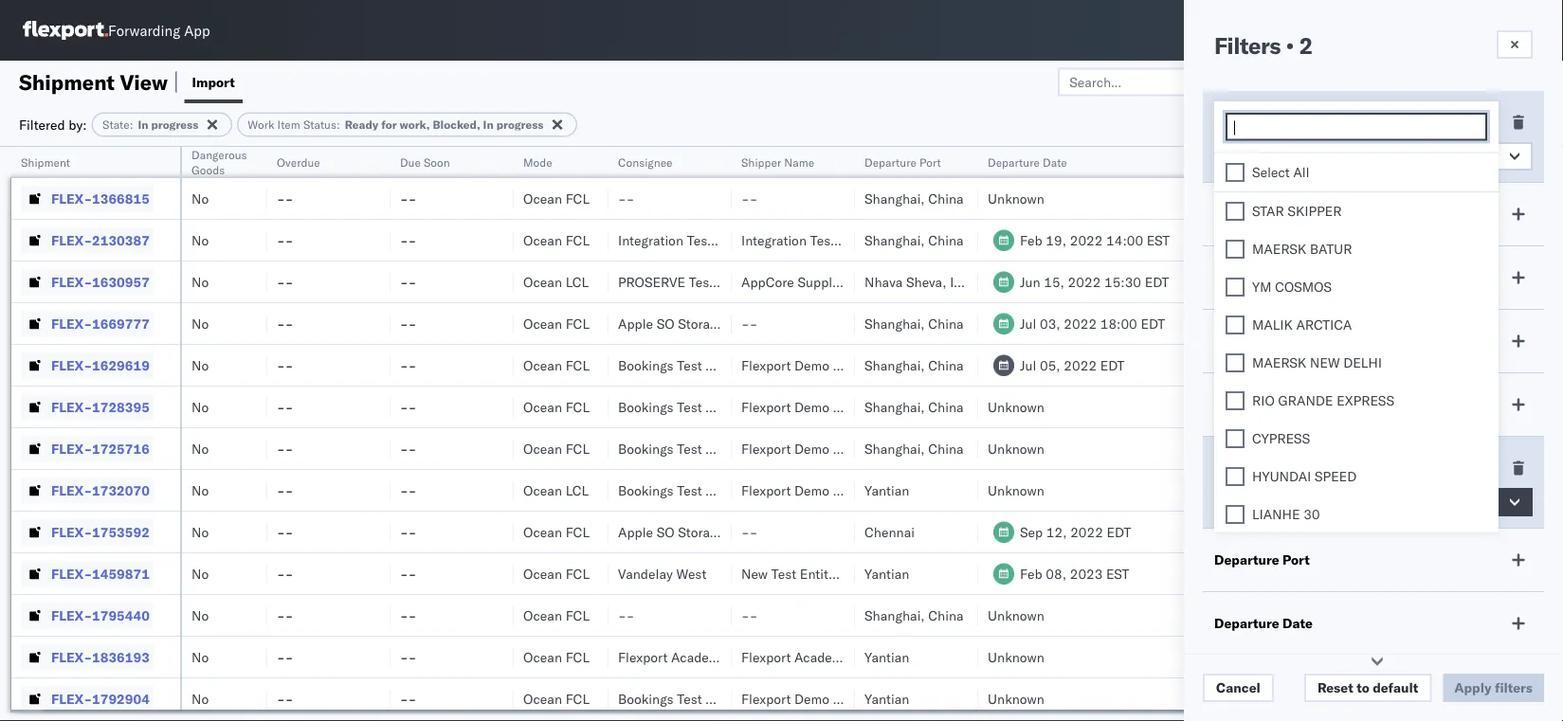 Task type: describe. For each thing, give the bounding box(es) containing it.
fcl for flex-1459871
[[566, 565, 590, 582]]

flexport demo shipper co. for oc
[[741, 440, 902, 457]]

shipper for flex-1792904
[[833, 691, 880, 707]]

app
[[184, 21, 210, 39]]

est right 23:30
[[1362, 232, 1385, 248]]

(us)
[[730, 649, 764, 665]]

1629619
[[92, 357, 150, 373]]

consignee for flex-1792904
[[706, 691, 769, 707]]

2 demo from the top
[[794, 399, 829, 415]]

ocean for 1795440
[[523, 607, 562, 624]]

fcl for flex-1795440
[[566, 607, 590, 624]]

edt for jun 16, 2022 edt
[[1322, 273, 1347, 290]]

consignee for flex-1728395
[[706, 399, 769, 415]]

china for flex-1795440
[[928, 607, 964, 624]]

appcore
[[741, 273, 794, 290]]

ltd.
[[888, 649, 912, 665]]

shanghai, china for flex-1728395
[[864, 399, 964, 415]]

for
[[381, 118, 397, 132]]

rio
[[1252, 392, 1275, 409]]

departure date button
[[978, 151, 1177, 170]]

hyundai
[[1252, 468, 1311, 484]]

1 vertical spatial departure date
[[1214, 615, 1313, 632]]

fcl for flex-1725716
[[566, 440, 590, 457]]

ocean for 1629619
[[523, 357, 562, 373]]

flex-1669777
[[51, 315, 150, 332]]

in inside button
[[1235, 148, 1247, 164]]

flex- for 1728395
[[51, 399, 92, 415]]

flexport for 1836193
[[741, 649, 791, 665]]

1 horizontal spatial mode
[[1214, 206, 1250, 222]]

1 vertical spatial shipper name
[[1214, 333, 1304, 349]]

1 flexport demo shipper co. from the top
[[741, 357, 902, 373]]

lianhe
[[1252, 506, 1300, 522]]

12,
[[1046, 524, 1067, 540]]

appcore supply ltd
[[741, 273, 862, 290]]

23:30
[[1322, 232, 1359, 248]]

no for flex-1459871
[[191, 565, 209, 582]]

2 horizontal spatial date
[[1283, 615, 1313, 632]]

24,
[[1261, 232, 1282, 248]]

test for flex-1728395
[[677, 399, 702, 415]]

maersk for maersk batur
[[1252, 240, 1306, 257]]

los for flex-1753592
[[1424, 524, 1445, 540]]

account
[[717, 273, 767, 290]]

oct
[[1238, 524, 1260, 540]]

edt for jul 13, 2022 edt
[[1318, 357, 1343, 373]]

no for flex-1792904
[[191, 691, 209, 707]]

delhi
[[1343, 354, 1382, 371]]

star skipper
[[1252, 202, 1342, 219]]

cypress
[[1252, 430, 1310, 446]]

jul for jul 05, 2022 edt
[[1020, 357, 1036, 373]]

flex-1732070
[[51, 482, 150, 499]]

ocean fcl for flex-2130387
[[523, 232, 590, 248]]

mode button
[[514, 151, 590, 170]]

dangerous goods
[[191, 147, 247, 177]]

fcl for flex-1728395
[[566, 399, 590, 415]]

/
[[1509, 440, 1517, 457]]

filters • 2
[[1214, 31, 1313, 60]]

flex-1630957
[[51, 273, 150, 290]]

arrival
[[1206, 155, 1239, 169]]

in progress
[[1235, 148, 1306, 164]]

co. for un
[[883, 691, 902, 707]]

progress inside in progress button
[[1251, 148, 1306, 164]]

2 flexport demo shipper co. from the top
[[741, 399, 902, 415]]

03,
[[1040, 315, 1060, 332]]

flex-1728395
[[51, 399, 150, 415]]

shipper name inside 'button'
[[741, 155, 814, 169]]

shanghai, china for flex-2130387
[[864, 232, 964, 248]]

edt right 15:30 on the top of the page
[[1145, 273, 1169, 290]]

1 horizontal spatial 2
[[1299, 31, 1313, 60]]

13,
[[1258, 357, 1278, 373]]

flex-1366815 button
[[21, 185, 153, 212]]

oc
[[1547, 440, 1563, 457]]

cancel
[[1216, 680, 1260, 696]]

shipper inside 'button'
[[741, 155, 781, 169]]

academy for (us)
[[671, 649, 726, 665]]

1795440
[[92, 607, 150, 624]]

mode inside button
[[523, 155, 552, 169]]

no for flex-1630957
[[191, 273, 209, 290]]

to
[[1357, 680, 1369, 696]]

client name
[[1214, 269, 1293, 286]]

filters
[[1214, 31, 1281, 60]]

los for flex-1459871
[[1424, 565, 1445, 582]]

new york, ny / newark
[[1424, 440, 1563, 457]]

4 resize handle column header from the left
[[491, 147, 514, 721]]

shanghai, for flex-1728395
[[864, 399, 925, 415]]

flexport academy (us) inc.
[[618, 649, 790, 665]]

flex- for 1792904
[[51, 691, 92, 707]]

consignee name
[[1214, 396, 1321, 413]]

flex-1795440 button
[[21, 602, 153, 629]]

ocean fcl for flex-1669777
[[523, 315, 590, 332]]

shanghai, for flex-1366815
[[864, 190, 925, 207]]

ocean lcl for proserve
[[523, 273, 589, 290]]

19,
[[1046, 232, 1066, 248]]

flexport for 1728395
[[741, 399, 791, 415]]

jan 24, 2023 23:30 est
[[1238, 232, 1385, 248]]

sep 12, 2022 edt
[[1020, 524, 1131, 540]]

flex-1725716 button
[[21, 436, 153, 462]]

fcl for flex-1792904
[[566, 691, 590, 707]]

flex-1629619
[[51, 357, 150, 373]]

import
[[192, 73, 235, 90]]

bookings test consignee for flex-1792904
[[618, 691, 769, 707]]

name inside 'button'
[[784, 155, 814, 169]]

ocean for 1792904
[[523, 691, 562, 707]]

shipper name button
[[732, 151, 836, 170]]

10,
[[1263, 524, 1284, 540]]

14:00
[[1106, 232, 1143, 248]]

test for flex-1792904
[[677, 691, 702, 707]]

no for flex-2130387
[[191, 232, 209, 248]]

test for flex-1630957
[[689, 273, 714, 290]]

soon
[[424, 155, 450, 169]]

flexport for 1725716
[[741, 440, 791, 457]]

dangerous goods button
[[182, 143, 260, 177]]

shanghai, china for flex-1725716
[[864, 440, 964, 457]]

1 horizontal spatial progress
[[496, 118, 544, 132]]

due soon
[[400, 155, 450, 169]]

malik
[[1252, 316, 1293, 333]]

work
[[248, 118, 274, 132]]

os button
[[1497, 9, 1540, 52]]

malik arctica
[[1252, 316, 1352, 333]]

bookings for flex-1728395
[[618, 399, 674, 415]]

ready
[[345, 118, 378, 132]]

filtered
[[19, 116, 65, 133]]

los angeles, ca for 1836193
[[1424, 649, 1522, 665]]

flex- for 1836193
[[51, 649, 92, 665]]

2023 for 08,
[[1070, 565, 1103, 582]]

2023 for 24,
[[1285, 232, 1318, 248]]

fcl for flex-2130387
[[566, 232, 590, 248]]

flex-1630957 button
[[21, 269, 153, 295]]

flex- for 1630957
[[51, 273, 92, 290]]

default
[[1373, 680, 1418, 696]]

feb for feb 19, 2022 14:00 est
[[1020, 232, 1042, 248]]

port for departure port button
[[919, 155, 941, 169]]

flex-2130387 button
[[21, 227, 153, 254]]

use) for shanghai, china
[[788, 315, 822, 332]]

est down oct 10, 2022 edt
[[1324, 565, 1347, 582]]

state : in progress
[[102, 118, 198, 132]]

speed
[[1315, 468, 1357, 484]]

ocean fcl for flex-1795440
[[523, 607, 590, 624]]

test for flex-1629619
[[677, 357, 702, 373]]

jun 15, 2022 15:30 edt
[[1020, 273, 1169, 290]]

flex-1366815
[[51, 190, 150, 207]]

reset to default
[[1317, 680, 1418, 696]]

3 resize handle column header from the left
[[368, 147, 391, 721]]

status
[[303, 118, 337, 132]]

edt right 18:00
[[1141, 315, 1165, 332]]

un
[[1547, 691, 1563, 707]]

ltd
[[842, 273, 862, 290]]

oct 10, 2022 edt
[[1238, 524, 1348, 540]]

angeles, for flex-1836193
[[1448, 649, 1501, 665]]

select all
[[1252, 164, 1309, 180]]

rotterdam,
[[1424, 232, 1491, 248]]

yantian for un
[[864, 691, 909, 707]]

los for flex-1728395
[[1424, 399, 1445, 415]]

rio grande express
[[1252, 392, 1394, 409]]

0 horizontal spatial progress
[[151, 118, 198, 132]]

ocean fcl for flex-1366815
[[523, 190, 590, 207]]

jun 16, 2022 edt
[[1238, 273, 1347, 290]]

by:
[[69, 116, 87, 133]]

1836193
[[92, 649, 150, 665]]

lcl for proserve
[[566, 273, 589, 290]]

los angeles, ca for 1669777
[[1424, 315, 1522, 332]]

2022 for 16,
[[1286, 273, 1319, 290]]

shanghai, china for flex-1366815
[[864, 190, 964, 207]]

los angeles, ca for 1795440
[[1424, 607, 1522, 624]]

test for flex-1732070
[[677, 482, 702, 499]]

los angeles, ca for 1629619
[[1424, 357, 1522, 373]]

1 : from the left
[[130, 118, 133, 132]]

flex- for 1669777
[[51, 315, 92, 332]]

ca for flex-1753592
[[1504, 524, 1522, 540]]

final port button
[[1414, 151, 1519, 170]]

quo button
[[1537, 143, 1563, 177]]

not for chennai
[[758, 524, 785, 540]]



Task type: vqa. For each thing, say whether or not it's contained in the screenshot.
bottom Unknown button
no



Task type: locate. For each thing, give the bounding box(es) containing it.
new left york,
[[1424, 440, 1450, 457]]

date for departure date button
[[1043, 155, 1067, 169]]

departure port inside button
[[864, 155, 941, 169]]

shipper for flex-1732070
[[833, 482, 880, 499]]

(sz)
[[853, 649, 885, 665]]

4 ocean from the top
[[523, 315, 562, 332]]

•
[[1286, 31, 1294, 60]]

jul left 05,
[[1020, 357, 1036, 373]]

1 so from the top
[[657, 315, 674, 332]]

2 lcl from the top
[[566, 482, 589, 499]]

flex- down flex-1630957 button
[[51, 315, 92, 332]]

king
[[1538, 273, 1563, 290]]

use) up new test entity 2
[[788, 524, 822, 540]]

maersk up 16,
[[1252, 240, 1306, 257]]

0 horizontal spatial date
[[1043, 155, 1067, 169]]

so for shanghai, china
[[657, 315, 674, 332]]

0 vertical spatial mode
[[523, 155, 552, 169]]

apple so storage (do not use) up west
[[618, 524, 822, 540]]

1 horizontal spatial departure date
[[1214, 615, 1313, 632]]

felixstowe,
[[1424, 273, 1491, 290]]

departure date
[[988, 155, 1067, 169], [1214, 615, 1313, 632]]

departure port
[[864, 155, 941, 169], [1214, 552, 1310, 568]]

jan
[[1238, 232, 1258, 248]]

2 right "•"
[[1299, 31, 1313, 60]]

dangerous
[[191, 147, 247, 162]]

1 shanghai, from the top
[[864, 190, 925, 207]]

consignee inside button
[[618, 155, 673, 169]]

flex- down flex-1366815 button
[[51, 232, 92, 248]]

1 shanghai, china from the top
[[864, 190, 964, 207]]

shanghai, for flex-1725716
[[864, 440, 925, 457]]

exception
[[1398, 73, 1460, 90]]

2 horizontal spatial progress
[[1251, 148, 1306, 164]]

0 vertical spatial shipment
[[19, 69, 115, 95]]

edt left "delhi"
[[1318, 357, 1343, 373]]

0 vertical spatial use)
[[788, 315, 822, 332]]

flex- down flex-1795440 button
[[51, 649, 92, 665]]

(do down account
[[727, 315, 755, 332]]

angeles, for flex-1669777
[[1448, 315, 1501, 332]]

rotterdam, netherlands
[[1424, 232, 1563, 248]]

not for shanghai, china
[[758, 315, 785, 332]]

date inside button
[[1242, 155, 1267, 169]]

flex- down flex-1732070 button
[[51, 524, 92, 540]]

0 horizontal spatial 15,
[[1044, 273, 1064, 290]]

flex- for 1459871
[[51, 565, 92, 582]]

7 ocean fcl from the top
[[523, 524, 590, 540]]

test for flex-1725716
[[677, 440, 702, 457]]

no for flex-1728395
[[191, 399, 209, 415]]

2130387
[[92, 232, 150, 248]]

bookings for flex-1792904
[[618, 691, 674, 707]]

13 no from the top
[[191, 691, 209, 707]]

0 vertical spatial (do
[[727, 315, 755, 332]]

ca for flex-1792904
[[1504, 691, 1522, 707]]

2 resize handle column header from the left
[[245, 147, 267, 721]]

2022 right 19, at the right
[[1070, 232, 1103, 248]]

ocean fcl for flex-1836193
[[523, 649, 590, 665]]

2022 right 16,
[[1286, 273, 1319, 290]]

proserve test account
[[618, 273, 767, 290]]

flex- down flex-1629619 button
[[51, 399, 92, 415]]

shipment for shipment
[[21, 155, 70, 169]]

flexport. image
[[23, 21, 108, 40]]

jun for jun 15, 2022 15:30 edt
[[1020, 273, 1040, 290]]

9 no from the top
[[191, 524, 209, 540]]

shipment for shipment view
[[19, 69, 115, 95]]

west
[[676, 565, 707, 582]]

chennai
[[864, 524, 915, 540]]

0 horizontal spatial departure port
[[864, 155, 941, 169]]

0 vertical spatial apple
[[618, 315, 653, 332]]

15, for jul
[[1258, 315, 1278, 332]]

flexport for 1732070
[[741, 482, 791, 499]]

bookings for flex-1732070
[[618, 482, 674, 499]]

demo for oc
[[794, 440, 829, 457]]

1 vertical spatial 15,
[[1258, 315, 1278, 332]]

: left ready
[[337, 118, 340, 132]]

Search... text field
[[1058, 68, 1265, 96]]

1 vertical spatial maersk
[[1252, 354, 1306, 371]]

date inside button
[[1043, 155, 1067, 169]]

demo for au
[[794, 482, 829, 499]]

apple down 'proserve'
[[618, 315, 653, 332]]

nhava
[[864, 273, 903, 290]]

los for flex-1732070
[[1424, 482, 1445, 499]]

flex- for 1753592
[[51, 524, 92, 540]]

no for flex-1732070
[[191, 482, 209, 499]]

ocean fcl for flex-1459871
[[523, 565, 590, 582]]

10 resize handle column header from the left
[[1392, 147, 1414, 721]]

1 vertical spatial use)
[[788, 524, 822, 540]]

5 flex- from the top
[[51, 357, 92, 373]]

los
[[1424, 190, 1445, 207], [1424, 315, 1445, 332], [1424, 357, 1445, 373], [1424, 399, 1445, 415], [1424, 482, 1445, 499], [1424, 524, 1445, 540], [1424, 565, 1445, 582], [1424, 607, 1445, 624], [1424, 649, 1445, 665], [1424, 691, 1445, 707]]

feb 08, 2023 est
[[1020, 565, 1129, 582]]

0 vertical spatial lcl
[[566, 273, 589, 290]]

1 demo from the top
[[794, 357, 829, 373]]

12 no from the top
[[191, 649, 209, 665]]

feb for feb 28, 2023 est
[[1238, 565, 1260, 582]]

1792904
[[92, 691, 150, 707]]

0 horizontal spatial state
[[102, 118, 130, 132]]

4 no from the top
[[191, 315, 209, 332]]

7 angeles, from the top
[[1448, 565, 1501, 582]]

0 vertical spatial storage
[[678, 315, 724, 332]]

maersk for maersk new delhi
[[1252, 354, 1306, 371]]

15, down 19, at the right
[[1044, 273, 1064, 290]]

edt up feb 08, 2023 est in the bottom right of the page
[[1107, 524, 1131, 540]]

0 horizontal spatial shipper name
[[741, 155, 814, 169]]

1 vertical spatial apple so storage (do not use)
[[618, 524, 822, 540]]

4 ca from the top
[[1504, 399, 1522, 415]]

6 angeles, from the top
[[1448, 524, 1501, 540]]

1 co. from the top
[[883, 357, 902, 373]]

8 angeles, from the top
[[1448, 607, 1501, 624]]

date right arrival
[[1242, 155, 1267, 169]]

work,
[[400, 118, 430, 132]]

8 ocean from the top
[[523, 482, 562, 499]]

flex- for 1366815
[[51, 190, 92, 207]]

china for flex-1629619
[[928, 357, 964, 373]]

yantian
[[864, 482, 909, 499], [864, 565, 909, 582], [864, 649, 909, 665], [864, 691, 909, 707]]

(do up new test entity 2
[[727, 524, 755, 540]]

10 los angeles, ca from the top
[[1424, 691, 1522, 707]]

client
[[1214, 269, 1252, 286]]

ocean for 1725716
[[523, 440, 562, 457]]

select
[[1252, 164, 1290, 180]]

2 apple so storage (do not use) from the top
[[618, 524, 822, 540]]

shipment view
[[19, 69, 168, 95]]

2 shanghai, from the top
[[864, 232, 925, 248]]

jun left 16,
[[1238, 273, 1258, 290]]

0 horizontal spatial :
[[130, 118, 133, 132]]

jul 13, 2022 edt
[[1238, 357, 1343, 373]]

jul 15, 2023 edt
[[1238, 315, 1343, 332]]

6 no from the top
[[191, 399, 209, 415]]

2023 for 15,
[[1282, 315, 1315, 332]]

flex- for 1629619
[[51, 357, 92, 373]]

china for flex-1669777
[[928, 315, 964, 332]]

11 ocean fcl from the top
[[523, 691, 590, 707]]

jun up 03,
[[1020, 273, 1040, 290]]

None checkbox
[[1226, 239, 1245, 258], [1226, 277, 1245, 296], [1226, 353, 1245, 372], [1226, 391, 1245, 410], [1226, 239, 1245, 258], [1226, 277, 1245, 296], [1226, 353, 1245, 372], [1226, 391, 1245, 410]]

so down 'proserve'
[[657, 315, 674, 332]]

departure date up 19, at the right
[[988, 155, 1067, 169]]

flexport
[[741, 357, 791, 373], [741, 399, 791, 415], [741, 440, 791, 457], [741, 482, 791, 499], [618, 649, 668, 665], [741, 649, 791, 665], [741, 691, 791, 707]]

flex-1753592
[[51, 524, 150, 540]]

flex-1732070 button
[[21, 477, 153, 504]]

2023 down cosmos
[[1282, 315, 1315, 332]]

9 fcl from the top
[[566, 607, 590, 624]]

state for state
[[1214, 114, 1248, 130]]

departure date down 28,
[[1214, 615, 1313, 632]]

lcl for bookings
[[566, 482, 589, 499]]

resize handle column header for consignee
[[709, 147, 732, 721]]

0 horizontal spatial in
[[138, 118, 148, 132]]

0 vertical spatial departure date
[[988, 155, 1067, 169]]

4 ocean fcl from the top
[[523, 357, 590, 373]]

file exception
[[1372, 73, 1460, 90]]

5 los from the top
[[1424, 482, 1445, 499]]

storage up west
[[678, 524, 724, 540]]

in left select
[[1235, 148, 1247, 164]]

reset to default button
[[1304, 674, 1432, 702]]

fcl
[[566, 190, 590, 207], [566, 232, 590, 248], [566, 315, 590, 332], [566, 357, 590, 373], [566, 399, 590, 415], [566, 440, 590, 457], [566, 524, 590, 540], [566, 565, 590, 582], [566, 607, 590, 624], [566, 649, 590, 665], [566, 691, 590, 707]]

0 horizontal spatial mode
[[523, 155, 552, 169]]

storage down proserve test account
[[678, 315, 724, 332]]

1 horizontal spatial shipper name
[[1214, 333, 1304, 349]]

0 vertical spatial shipper name
[[741, 155, 814, 169]]

5 shanghai, from the top
[[864, 399, 925, 415]]

5 shanghai, china from the top
[[864, 399, 964, 415]]

2 shanghai, china from the top
[[864, 232, 964, 248]]

2022 right 05,
[[1064, 357, 1097, 373]]

flexport demo shipper co. for au
[[741, 482, 902, 499]]

1 no from the top
[[191, 190, 209, 207]]

file
[[1372, 73, 1395, 90]]

edt up new
[[1318, 315, 1343, 332]]

feb 19, 2022 14:00 est
[[1020, 232, 1170, 248]]

2 use) from the top
[[788, 524, 822, 540]]

2 not from the top
[[758, 524, 785, 540]]

shanghai, china for flex-1669777
[[864, 315, 964, 332]]

use) down appcore supply ltd
[[788, 315, 822, 332]]

overdue
[[277, 155, 320, 169]]

apple up vandelay
[[618, 524, 653, 540]]

1 fcl from the top
[[566, 190, 590, 207]]

los angeles, ca for 1459871
[[1424, 565, 1522, 582]]

inc.
[[767, 649, 790, 665]]

apple for shanghai, china
[[618, 315, 653, 332]]

0 vertical spatial not
[[758, 315, 785, 332]]

flex-1836193
[[51, 649, 150, 665]]

name
[[784, 155, 814, 169], [1256, 269, 1293, 286], [1267, 333, 1304, 349], [1284, 396, 1321, 413], [1258, 460, 1295, 476]]

2022 right 13,
[[1282, 357, 1315, 373]]

ocean for 1836193
[[523, 649, 562, 665]]

1 horizontal spatial in
[[483, 118, 494, 132]]

los for flex-1792904
[[1424, 691, 1445, 707]]

4 los from the top
[[1424, 399, 1445, 415]]

storage
[[678, 315, 724, 332], [678, 524, 724, 540]]

1 horizontal spatial state
[[1214, 114, 1248, 130]]

supply
[[798, 273, 839, 290]]

2 horizontal spatial in
[[1235, 148, 1247, 164]]

13 ocean from the top
[[523, 691, 562, 707]]

1 flex- from the top
[[51, 190, 92, 207]]

15, down ym
[[1258, 315, 1278, 332]]

3 los angeles, ca from the top
[[1424, 357, 1522, 373]]

yantian for au
[[864, 482, 909, 499]]

0 vertical spatial new
[[1424, 440, 1450, 457]]

china for flex-1366815
[[928, 190, 964, 207]]

0 horizontal spatial new
[[741, 565, 768, 582]]

2 angeles, from the top
[[1448, 315, 1501, 332]]

4 angeles, from the top
[[1448, 399, 1501, 415]]

1 horizontal spatial 15,
[[1258, 315, 1278, 332]]

1 vertical spatial mode
[[1214, 206, 1250, 222]]

4 yantian from the top
[[864, 691, 909, 707]]

Search Shipments (/) text field
[[1200, 16, 1383, 45]]

nhava sheva, india
[[864, 273, 980, 290]]

2 ocean lcl from the top
[[523, 482, 589, 499]]

1 horizontal spatial :
[[337, 118, 340, 132]]

30
[[1304, 506, 1320, 522]]

0 horizontal spatial 2
[[839, 565, 847, 582]]

0 horizontal spatial jun
[[1020, 273, 1040, 290]]

1 jun from the left
[[1020, 273, 1040, 290]]

shipper for flex-1728395
[[833, 399, 880, 415]]

6 shanghai, from the top
[[864, 440, 925, 457]]

reset
[[1317, 680, 1353, 696]]

1 horizontal spatial academy
[[794, 649, 849, 665]]

fcl for flex-1836193
[[566, 649, 590, 665]]

new left entity
[[741, 565, 768, 582]]

6 fcl from the top
[[566, 440, 590, 457]]

edt down speed
[[1323, 524, 1348, 540]]

15:30
[[1104, 273, 1141, 290]]

forwarding app link
[[23, 21, 210, 40]]

edt down the batur
[[1322, 273, 1347, 290]]

port
[[919, 155, 941, 169], [1452, 155, 1474, 169], [1283, 552, 1310, 568]]

grande
[[1278, 392, 1333, 409]]

filtered by:
[[19, 116, 87, 133]]

1 bookings from the top
[[618, 357, 674, 373]]

angeles, for flex-1795440
[[1448, 607, 1501, 624]]

flex- down the flex-1728395 button
[[51, 440, 92, 457]]

sep
[[1020, 524, 1043, 540]]

4 china from the top
[[928, 357, 964, 373]]

8 los angeles, ca from the top
[[1424, 607, 1522, 624]]

2023 right 08,
[[1070, 565, 1103, 582]]

10 angeles, from the top
[[1448, 691, 1501, 707]]

in
[[138, 118, 148, 132], [483, 118, 494, 132], [1235, 148, 1247, 164]]

0 vertical spatial apple so storage (do not use)
[[618, 315, 822, 332]]

hyundai speed
[[1252, 468, 1357, 484]]

ca for flex-1836193
[[1504, 649, 1522, 665]]

1 vertical spatial not
[[758, 524, 785, 540]]

ym cosmos
[[1252, 278, 1332, 295]]

2 right entity
[[839, 565, 847, 582]]

1 storage from the top
[[678, 315, 724, 332]]

3 no from the top
[[191, 273, 209, 290]]

2022 right 03,
[[1064, 315, 1097, 332]]

2 co. from the top
[[883, 399, 902, 415]]

1725716
[[92, 440, 150, 457]]

shipment up by:
[[19, 69, 115, 95]]

feb
[[1020, 232, 1042, 248], [1020, 565, 1042, 582], [1238, 565, 1260, 582]]

6 ocean from the top
[[523, 399, 562, 415]]

shipment inside shipment button
[[21, 155, 70, 169]]

flex-1836193 button
[[21, 644, 153, 671]]

china for flex-1725716
[[928, 440, 964, 457]]

resize handle column header
[[157, 147, 180, 721], [245, 147, 267, 721], [368, 147, 391, 721], [491, 147, 514, 721], [586, 147, 609, 721], [709, 147, 732, 721], [832, 147, 855, 721], [955, 147, 978, 721], [1173, 147, 1196, 721], [1392, 147, 1414, 721], [1515, 147, 1537, 721]]

1 vertical spatial so
[[657, 524, 674, 540]]

no for flex-1725716
[[191, 440, 209, 457]]

4 fcl from the top
[[566, 357, 590, 373]]

2 maersk from the top
[[1252, 354, 1306, 371]]

08,
[[1046, 565, 1066, 582]]

1 horizontal spatial departure port
[[1214, 552, 1310, 568]]

ca for flex-1728395
[[1504, 399, 1522, 415]]

3 china from the top
[[928, 315, 964, 332]]

0 horizontal spatial academy
[[671, 649, 726, 665]]

lianhe 30
[[1252, 506, 1320, 522]]

departure date inside button
[[988, 155, 1067, 169]]

2023 down star skipper
[[1285, 232, 1318, 248]]

2 yantian from the top
[[864, 565, 909, 582]]

los for flex-1669777
[[1424, 315, 1445, 332]]

flex- for 1795440
[[51, 607, 92, 624]]

apple for chennai
[[618, 524, 653, 540]]

feb left 08,
[[1020, 565, 1042, 582]]

due
[[400, 155, 421, 169]]

2 los angeles, ca from the top
[[1424, 315, 1522, 332]]

batur
[[1310, 240, 1352, 257]]

2022 for 12,
[[1070, 524, 1103, 540]]

bookings for flex-1629619
[[618, 357, 674, 373]]

7 fcl from the top
[[566, 524, 590, 540]]

7 china from the top
[[928, 607, 964, 624]]

5 resize handle column header from the left
[[586, 147, 609, 721]]

None checkbox
[[1226, 163, 1245, 182], [1226, 201, 1245, 220], [1226, 315, 1245, 334], [1226, 429, 1245, 448], [1226, 467, 1245, 486], [1226, 505, 1245, 524], [1226, 163, 1245, 182], [1226, 201, 1245, 220], [1226, 315, 1245, 334], [1226, 429, 1245, 448], [1226, 467, 1245, 486], [1226, 505, 1245, 524]]

4 bookings test consignee from the top
[[618, 482, 769, 499]]

10 fcl from the top
[[566, 649, 590, 665]]

ocean fcl for flex-1725716
[[523, 440, 590, 457]]

1 vertical spatial ocean lcl
[[523, 482, 589, 499]]

state up arrival date
[[1214, 114, 1248, 130]]

1 use) from the top
[[788, 315, 822, 332]]

flex- down flex-1669777 button
[[51, 357, 92, 373]]

blocked,
[[433, 118, 480, 132]]

date up 19, at the right
[[1043, 155, 1067, 169]]

15, for jun
[[1044, 273, 1064, 290]]

ocean
[[523, 190, 562, 207], [523, 232, 562, 248], [523, 273, 562, 290], [523, 315, 562, 332], [523, 357, 562, 373], [523, 399, 562, 415], [523, 440, 562, 457], [523, 482, 562, 499], [523, 524, 562, 540], [523, 565, 562, 582], [523, 607, 562, 624], [523, 649, 562, 665], [523, 691, 562, 707]]

1 horizontal spatial port
[[1283, 552, 1310, 568]]

est down sep 12, 2022 edt
[[1106, 565, 1129, 582]]

1 apple from the top
[[618, 315, 653, 332]]

9 ocean fcl from the top
[[523, 607, 590, 624]]

1 horizontal spatial new
[[1424, 440, 1450, 457]]

0 horizontal spatial port
[[919, 155, 941, 169]]

flex- down flex-1753592 button at the left of the page
[[51, 565, 92, 582]]

ca for flex-1795440
[[1504, 607, 1522, 624]]

12 flex- from the top
[[51, 649, 92, 665]]

4 co. from the top
[[883, 482, 902, 499]]

: down view
[[130, 118, 133, 132]]

feb left 28,
[[1238, 565, 1260, 582]]

2 : from the left
[[337, 118, 340, 132]]

2023 right 28,
[[1288, 565, 1321, 582]]

jul down ym
[[1238, 315, 1254, 332]]

feb left 19, at the right
[[1020, 232, 1042, 248]]

flex- down flex-1459871 button
[[51, 607, 92, 624]]

4 flex- from the top
[[51, 315, 92, 332]]

3 shanghai, china from the top
[[864, 315, 964, 332]]

0 horizontal spatial departure date
[[988, 155, 1067, 169]]

ocean for 2130387
[[523, 232, 562, 248]]

3 yantian from the top
[[864, 649, 909, 665]]

1 vertical spatial departure port
[[1214, 552, 1310, 568]]

10 los from the top
[[1424, 691, 1445, 707]]

1 horizontal spatial date
[[1242, 155, 1267, 169]]

jul left 03,
[[1020, 315, 1036, 332]]

academy left (us)
[[671, 649, 726, 665]]

ocean lcl for bookings
[[523, 482, 589, 499]]

2022 down 30
[[1287, 524, 1320, 540]]

flex-1792904
[[51, 691, 150, 707]]

skipper
[[1288, 202, 1342, 219]]

date for arrival date button
[[1242, 155, 1267, 169]]

china for flex-1728395
[[928, 399, 964, 415]]

flexport academy (sz) ltd.
[[741, 649, 912, 665]]

jul for jul 03, 2022 18:00 edt
[[1020, 315, 1036, 332]]

1 ocean lcl from the top
[[523, 273, 589, 290]]

state right by:
[[102, 118, 130, 132]]

0 vertical spatial so
[[657, 315, 674, 332]]

bookings test consignee for flex-1629619
[[618, 357, 769, 373]]

proserve
[[618, 273, 685, 290]]

3 co. from the top
[[883, 440, 902, 457]]

2022 right 12,
[[1070, 524, 1103, 540]]

maersk down malik
[[1252, 354, 1306, 371]]

0 vertical spatial ocean lcl
[[523, 273, 589, 290]]

7 flex- from the top
[[51, 440, 92, 457]]

1 horizontal spatial jun
[[1238, 273, 1258, 290]]

edt down 18:00
[[1100, 357, 1125, 373]]

flex-1459871 button
[[21, 561, 153, 587]]

jun for jun 16, 2022 edt
[[1238, 273, 1258, 290]]

3 fcl from the top
[[566, 315, 590, 332]]

apple so storage (do not use) down account
[[618, 315, 822, 332]]

ocean for 1732070
[[523, 482, 562, 499]]

4 flexport demo shipper co. from the top
[[741, 482, 902, 499]]

6 ocean fcl from the top
[[523, 440, 590, 457]]

9 resize handle column header from the left
[[1173, 147, 1196, 721]]

academy right the inc.
[[794, 649, 849, 665]]

1 vertical spatial new
[[741, 565, 768, 582]]

list box
[[1214, 153, 1499, 721]]

1 vertical spatial 2
[[839, 565, 847, 582]]

consignee for flex-1629619
[[706, 357, 769, 373]]

flex-2130387
[[51, 232, 150, 248]]

demo
[[794, 357, 829, 373], [794, 399, 829, 415], [794, 440, 829, 457], [794, 482, 829, 499], [794, 691, 829, 707]]

flex- down flex-1725716 button
[[51, 482, 92, 499]]

1 los from the top
[[1424, 190, 1445, 207]]

no for flex-1629619
[[191, 357, 209, 373]]

no for flex-1669777
[[191, 315, 209, 332]]

2022 for 13,
[[1282, 357, 1315, 373]]

3 demo from the top
[[794, 440, 829, 457]]

arctica
[[1296, 316, 1352, 333]]

0 vertical spatial maersk
[[1252, 240, 1306, 257]]

apple
[[618, 315, 653, 332], [618, 524, 653, 540]]

shanghai, china for flex-1795440
[[864, 607, 964, 624]]

flex- down flex-1836193 button
[[51, 691, 92, 707]]

fcl for flex-1629619
[[566, 357, 590, 373]]

bookings test consignee for flex-1728395
[[618, 399, 769, 415]]

(do for shanghai, china
[[727, 315, 755, 332]]

0 vertical spatial 2
[[1299, 31, 1313, 60]]

lcl
[[566, 273, 589, 290], [566, 482, 589, 499]]

1 vertical spatial (do
[[727, 524, 755, 540]]

1 vertical spatial lcl
[[566, 482, 589, 499]]

1 vertical spatial storage
[[678, 524, 724, 540]]

flex- down flex-2130387 button
[[51, 273, 92, 290]]

date down the feb 28, 2023 est
[[1283, 615, 1313, 632]]

1 vertical spatial apple
[[618, 524, 653, 540]]

angeles, for flex-1753592
[[1448, 524, 1501, 540]]

4 los angeles, ca from the top
[[1424, 399, 1522, 415]]

28,
[[1264, 565, 1284, 582]]

1 china from the top
[[928, 190, 964, 207]]

2022 left 15:30 on the top of the page
[[1068, 273, 1101, 290]]

so up vandelay west
[[657, 524, 674, 540]]

edt for jul 15, 2023 edt
[[1318, 315, 1343, 332]]

los for flex-1366815
[[1424, 190, 1445, 207]]

cosmos
[[1275, 278, 1332, 295]]

china
[[928, 190, 964, 207], [928, 232, 964, 248], [928, 315, 964, 332], [928, 357, 964, 373], [928, 399, 964, 415], [928, 440, 964, 457], [928, 607, 964, 624]]

felixstowe, united king
[[1424, 273, 1563, 290]]

8 no from the top
[[191, 482, 209, 499]]

1 ca from the top
[[1504, 190, 1522, 207]]

port for final port button
[[1452, 155, 1474, 169]]

2 los from the top
[[1424, 315, 1445, 332]]

os
[[1509, 23, 1528, 37]]

apple so storage (do not use) for shanghai, china
[[618, 315, 822, 332]]

12 ocean from the top
[[523, 649, 562, 665]]

jul left 13,
[[1238, 357, 1254, 373]]

storage for chennai
[[678, 524, 724, 540]]

1 los angeles, ca from the top
[[1424, 190, 1522, 207]]

shipment down filtered
[[21, 155, 70, 169]]

None text field
[[1232, 119, 1485, 136]]

angeles, for flex-1459871
[[1448, 565, 1501, 582]]

1 vertical spatial shipment
[[21, 155, 70, 169]]

flex-1795440
[[51, 607, 150, 624]]

1 bookings test consignee from the top
[[618, 357, 769, 373]]

new for new test entity 2
[[741, 565, 768, 582]]

11 no from the top
[[191, 607, 209, 624]]

los angeles, ca for 1792904
[[1424, 691, 1522, 707]]

in down view
[[138, 118, 148, 132]]

1728395
[[92, 399, 150, 415]]

in right blocked, at the top of the page
[[483, 118, 494, 132]]

-
[[277, 190, 285, 207], [285, 190, 293, 207], [400, 190, 408, 207], [408, 190, 416, 207], [618, 190, 626, 207], [626, 190, 634, 207], [741, 190, 749, 207], [749, 190, 758, 207], [277, 232, 285, 248], [285, 232, 293, 248], [400, 232, 408, 248], [408, 232, 416, 248], [277, 273, 285, 290], [285, 273, 293, 290], [400, 273, 408, 290], [408, 273, 416, 290], [277, 315, 285, 332], [285, 315, 293, 332], [400, 315, 408, 332], [408, 315, 416, 332], [741, 315, 749, 332], [749, 315, 758, 332], [277, 357, 285, 373], [285, 357, 293, 373], [400, 357, 408, 373], [408, 357, 416, 373], [277, 399, 285, 415], [285, 399, 293, 415], [400, 399, 408, 415], [408, 399, 416, 415], [277, 440, 285, 457], [285, 440, 293, 457], [400, 440, 408, 457], [408, 440, 416, 457], [277, 482, 285, 499], [285, 482, 293, 499], [400, 482, 408, 499], [408, 482, 416, 499], [277, 524, 285, 540], [285, 524, 293, 540], [400, 524, 408, 540], [408, 524, 416, 540], [741, 524, 749, 540], [749, 524, 758, 540], [277, 565, 285, 582], [285, 565, 293, 582], [400, 565, 408, 582], [408, 565, 416, 582], [277, 607, 285, 624], [285, 607, 293, 624], [400, 607, 408, 624], [408, 607, 416, 624], [618, 607, 626, 624], [626, 607, 634, 624], [741, 607, 749, 624], [749, 607, 758, 624], [277, 649, 285, 665], [285, 649, 293, 665], [400, 649, 408, 665], [408, 649, 416, 665], [277, 691, 285, 707], [285, 691, 293, 707], [400, 691, 408, 707], [408, 691, 416, 707]]

list box containing select all
[[1214, 153, 1499, 721]]

flex- down shipment button
[[51, 190, 92, 207]]

not down appcore
[[758, 315, 785, 332]]

not up new test entity 2
[[758, 524, 785, 540]]

est right 14:00
[[1147, 232, 1170, 248]]

flexport for 1629619
[[741, 357, 791, 373]]

2 china from the top
[[928, 232, 964, 248]]

los for flex-1836193
[[1424, 649, 1445, 665]]

3 angeles, from the top
[[1448, 357, 1501, 373]]

2 horizontal spatial port
[[1452, 155, 1474, 169]]

9 flex- from the top
[[51, 524, 92, 540]]

0 vertical spatial 15,
[[1044, 273, 1064, 290]]

angeles, for flex-1629619
[[1448, 357, 1501, 373]]

0 vertical spatial departure port
[[864, 155, 941, 169]]

1 maersk from the top
[[1252, 240, 1306, 257]]

1 ocean fcl from the top
[[523, 190, 590, 207]]



